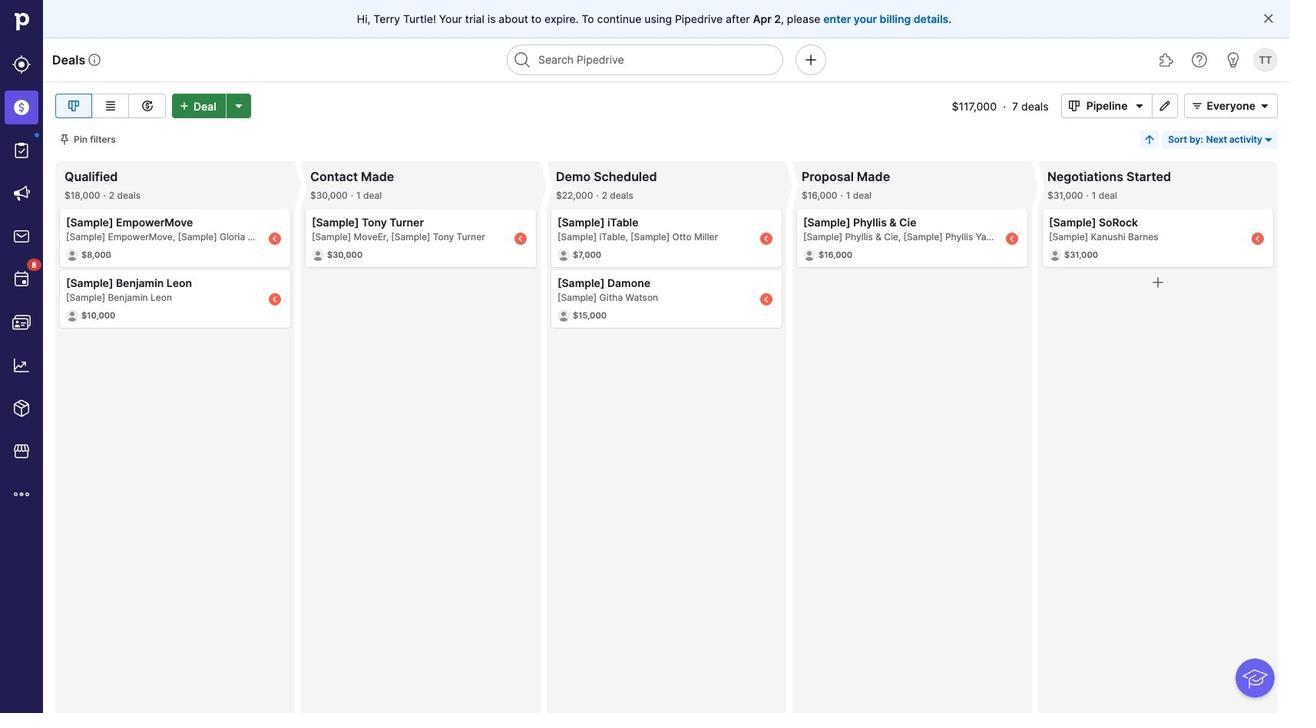 Task type: vqa. For each thing, say whether or not it's contained in the screenshot.
COLOR PRIMARY INVERTED "icon"
yes



Task type: locate. For each thing, give the bounding box(es) containing it.
add deal element
[[172, 94, 251, 118]]

edit pipeline image
[[1157, 100, 1175, 112]]

1 horizontal spatial color primary image
[[1189, 100, 1207, 112]]

menu item
[[0, 86, 43, 129]]

quick add image
[[802, 51, 820, 69]]

add deal options image
[[229, 100, 248, 112]]

forecast image
[[138, 97, 156, 115]]

menu
[[0, 0, 43, 714]]

list image
[[101, 97, 119, 115]]

quick help image
[[1191, 51, 1209, 69]]

sales assistant image
[[1225, 51, 1243, 69]]

insights image
[[12, 356, 31, 375]]

color primary image
[[1263, 12, 1275, 25], [1131, 100, 1150, 112], [1256, 100, 1275, 112], [58, 134, 71, 146], [1149, 274, 1168, 292]]

color undefined image
[[12, 141, 31, 160]]

more image
[[12, 486, 31, 504]]

color undefined image
[[12, 270, 31, 289]]

color primary image
[[1065, 100, 1084, 112], [1189, 100, 1207, 112], [1263, 134, 1275, 146]]

contacts image
[[12, 313, 31, 332]]



Task type: describe. For each thing, give the bounding box(es) containing it.
leads image
[[12, 55, 31, 74]]

color primary inverted image
[[175, 100, 194, 112]]

change order image
[[1144, 134, 1156, 146]]

pipeline image
[[65, 97, 83, 115]]

products image
[[12, 399, 31, 418]]

home image
[[10, 10, 33, 33]]

2 horizontal spatial color primary image
[[1263, 134, 1275, 146]]

campaigns image
[[12, 184, 31, 203]]

sales inbox image
[[12, 227, 31, 246]]

marketplace image
[[12, 443, 31, 461]]

knowledge center bot, also known as kc bot is an onboarding assistant that allows you to see the list of onboarding items in one place for quick and easy reference. this improves your in-app experience. image
[[1236, 659, 1275, 698]]

0 horizontal spatial color primary image
[[1065, 100, 1084, 112]]

info image
[[89, 54, 101, 66]]

deals image
[[12, 98, 31, 117]]

Search Pipedrive field
[[507, 45, 784, 75]]



